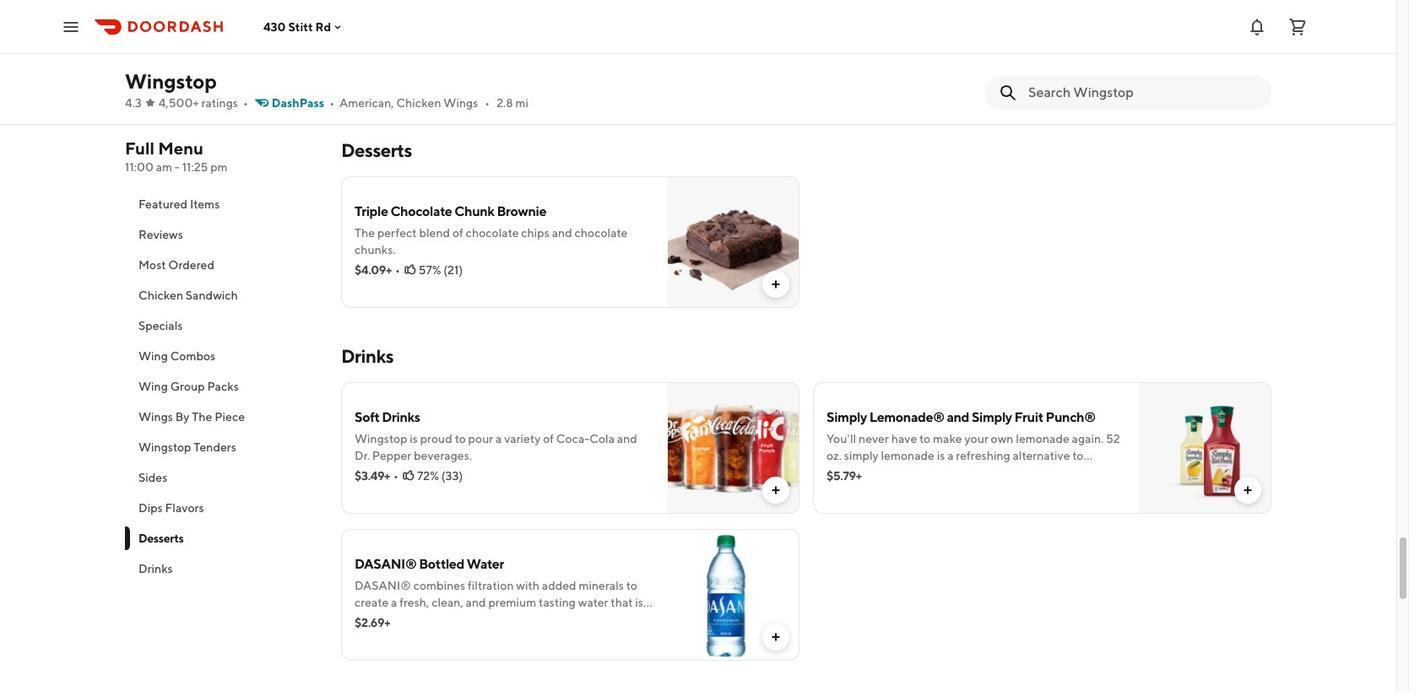 Task type: locate. For each thing, give the bounding box(es) containing it.
cola
[[590, 432, 615, 446]]

1 dasani® from the top
[[355, 557, 417, 573]]

side of flavor image
[[668, 0, 800, 102]]

2 add item to cart image from the top
[[769, 484, 783, 497]]

drinks up the soft at the bottom left of page
[[341, 345, 394, 367]]

and up make
[[947, 410, 970, 426]]

is for dasani® bottled water
[[635, 596, 644, 610]]

chicken down 95%
[[397, 96, 441, 110]]

a left fresh,
[[391, 596, 397, 610]]

water
[[467, 557, 504, 573]]

menu
[[158, 139, 204, 158]]

stitt
[[288, 20, 313, 33]]

16.9
[[457, 613, 479, 627]]

0 vertical spatial chicken
[[397, 96, 441, 110]]

most ordered button
[[125, 250, 321, 280]]

and right 'chips' in the left top of the page
[[552, 226, 572, 240]]

is for simply lemonade® and simply fruit punch®
[[937, 449, 945, 463]]

soft drinks wingstop is proud to pour a variety of coca-cola and dr. pepper beverages.
[[355, 410, 638, 463]]

of inside triple chocolate chunk brownie the perfect blend of chocolate chips and chocolate chunks.
[[453, 226, 464, 240]]

american, chicken wings • 2.8 mi
[[340, 96, 529, 110]]

wingstop up pepper
[[355, 432, 408, 446]]

drinks right the soft at the bottom left of page
[[382, 410, 420, 426]]

the right by
[[192, 410, 212, 424]]

and inside soft drinks wingstop is proud to pour a variety of coca-cola and dr. pepper beverages.
[[617, 432, 638, 446]]

triple chocolate chunk brownie the perfect blend of chocolate chips and chocolate chunks.
[[355, 204, 628, 257]]

• for dashpass •
[[330, 96, 335, 110]]

desserts down dips flavors
[[139, 532, 184, 546]]

0 vertical spatial desserts
[[341, 139, 412, 161]]

2 horizontal spatial is
[[937, 449, 945, 463]]

$4.09+ •
[[355, 264, 400, 277]]

1 chocolate from the left
[[466, 226, 519, 240]]

$4.09+
[[355, 264, 392, 277]]

0 vertical spatial (21)
[[441, 49, 460, 63]]

chicken sandwich button
[[125, 280, 321, 311]]

flavors
[[165, 502, 204, 515]]

am
[[156, 160, 172, 174]]

1 vertical spatial the
[[192, 410, 212, 424]]

coca-
[[556, 432, 590, 446]]

0 vertical spatial add item to cart image
[[1242, 484, 1255, 497]]

ordered
[[168, 258, 214, 272]]

wing for wing group packs
[[139, 380, 168, 394]]

open menu image
[[61, 16, 81, 37]]

brownie
[[497, 204, 547, 220]]

is inside dasani® bottled water dasani® combines filtration with added minerals to create a fresh, clean, and premium tasting water that is pure and delicious. 16.9 oz bottle.
[[635, 596, 644, 610]]

chicken
[[397, 96, 441, 110], [139, 289, 183, 302]]

• right $4.09+
[[395, 264, 400, 277]]

• down pepper
[[394, 470, 399, 483]]

2 dasani® from the top
[[355, 579, 411, 593]]

(21) right 95%
[[441, 49, 460, 63]]

and right cola
[[617, 432, 638, 446]]

featured
[[139, 198, 188, 211]]

4.3
[[125, 96, 142, 110]]

1 horizontal spatial the
[[355, 226, 375, 240]]

1 horizontal spatial chicken
[[397, 96, 441, 110]]

2 wing from the top
[[139, 380, 168, 394]]

1 vertical spatial desserts
[[139, 532, 184, 546]]

chicken up the specials
[[139, 289, 183, 302]]

lemonade®
[[870, 410, 945, 426]]

wingstop up sides
[[139, 441, 191, 454]]

simply up you'll
[[827, 410, 867, 426]]

never
[[859, 432, 889, 446]]

0 horizontal spatial lemonade
[[881, 449, 935, 463]]

is right that
[[635, 596, 644, 610]]

wing for wing combos
[[139, 350, 168, 363]]

1 horizontal spatial add item to cart image
[[1242, 484, 1255, 497]]

dasani® bottled water dasani® combines filtration with added minerals to create a fresh, clean, and premium tasting water that is pure and delicious. 16.9 oz bottle.
[[355, 557, 644, 627]]

1 horizontal spatial simply
[[972, 410, 1012, 426]]

2 vertical spatial a
[[391, 596, 397, 610]]

0 horizontal spatial simply
[[827, 410, 867, 426]]

the inside triple chocolate chunk brownie the perfect blend of chocolate chips and chocolate chunks.
[[355, 226, 375, 240]]

sides button
[[125, 463, 321, 493]]

1 vertical spatial add item to cart image
[[769, 631, 783, 644]]

• right dashpass
[[330, 96, 335, 110]]

make
[[933, 432, 963, 446]]

delicious.
[[405, 613, 455, 627]]

lemonade down have on the right bottom of the page
[[881, 449, 935, 463]]

a inside dasani® bottled water dasani® combines filtration with added minerals to create a fresh, clean, and premium tasting water that is pure and delicious. 16.9 oz bottle.
[[391, 596, 397, 610]]

of left coca-
[[543, 432, 554, 446]]

• left 2.8 at top left
[[485, 96, 490, 110]]

(33)
[[442, 470, 463, 483]]

2.8
[[497, 96, 513, 110]]

1 horizontal spatial a
[[496, 432, 502, 446]]

1 vertical spatial wings
[[139, 410, 173, 424]]

you'll
[[827, 432, 857, 446]]

430
[[264, 20, 286, 33]]

reviews button
[[125, 220, 321, 250]]

0 vertical spatial a
[[496, 432, 502, 446]]

is inside soft drinks wingstop is proud to pour a variety of coca-cola and dr. pepper beverages.
[[410, 432, 418, 446]]

bottled
[[419, 557, 465, 573]]

1 vertical spatial a
[[948, 449, 954, 463]]

0 vertical spatial dasani®
[[355, 557, 417, 573]]

blend
[[419, 226, 450, 240]]

1 vertical spatial dasani®
[[355, 579, 411, 593]]

simply
[[827, 410, 867, 426], [972, 410, 1012, 426]]

52
[[1106, 432, 1121, 446]]

72%
[[417, 470, 439, 483]]

1 vertical spatial (21)
[[444, 264, 463, 277]]

dasani®
[[355, 557, 417, 573], [355, 579, 411, 593]]

0 vertical spatial drinks
[[341, 345, 394, 367]]

soft drinks image
[[668, 383, 800, 514]]

1 horizontal spatial of
[[543, 432, 554, 446]]

-
[[175, 160, 180, 174]]

wing combos
[[139, 350, 216, 363]]

0 horizontal spatial a
[[391, 596, 397, 610]]

1 horizontal spatial is
[[635, 596, 644, 610]]

1 vertical spatial wing
[[139, 380, 168, 394]]

the up chunks. on the top left of page
[[355, 226, 375, 240]]

0 horizontal spatial chocolate
[[466, 226, 519, 240]]

(21) right 57%
[[444, 264, 463, 277]]

add item to cart image
[[1242, 484, 1255, 497], [769, 631, 783, 644]]

sandwich
[[186, 289, 238, 302]]

0 items, open order cart image
[[1288, 16, 1308, 37]]

1 vertical spatial is
[[937, 449, 945, 463]]

4,500+ ratings •
[[159, 96, 248, 110]]

0 horizontal spatial chicken
[[139, 289, 183, 302]]

1 vertical spatial drinks
[[382, 410, 420, 426]]

to down the again.
[[1073, 449, 1084, 463]]

0 horizontal spatial the
[[192, 410, 212, 424]]

combines
[[414, 579, 466, 593]]

1 vertical spatial lemonade
[[881, 449, 935, 463]]

to left pour
[[455, 432, 466, 446]]

0 vertical spatial the
[[355, 226, 375, 240]]

(21)
[[441, 49, 460, 63], [444, 264, 463, 277]]

to
[[455, 432, 466, 446], [920, 432, 931, 446], [1073, 449, 1084, 463], [626, 579, 638, 593]]

desserts down american,
[[341, 139, 412, 161]]

drinks
[[341, 345, 394, 367], [382, 410, 420, 426], [139, 563, 173, 576]]

wingstop inside soft drinks wingstop is proud to pour a variety of coca-cola and dr. pepper beverages.
[[355, 432, 408, 446]]

packs
[[207, 380, 239, 394]]

• right $1.89+
[[391, 49, 396, 63]]

simply up 'own'
[[972, 410, 1012, 426]]

the inside wings by the piece "button"
[[192, 410, 212, 424]]

lemonade
[[1016, 432, 1070, 446], [881, 449, 935, 463]]

dr.
[[355, 449, 370, 463]]

refreshing
[[956, 449, 1011, 463]]

add item to cart image
[[769, 278, 783, 291], [769, 484, 783, 497]]

dips flavors
[[139, 502, 204, 515]]

1 horizontal spatial lemonade
[[1016, 432, 1070, 446]]

2 vertical spatial drinks
[[139, 563, 173, 576]]

0 horizontal spatial is
[[410, 432, 418, 446]]

0 horizontal spatial add item to cart image
[[769, 631, 783, 644]]

chicken inside button
[[139, 289, 183, 302]]

1 add item to cart image from the top
[[769, 278, 783, 291]]

create
[[355, 596, 389, 610]]

1 wing from the top
[[139, 350, 168, 363]]

minerals
[[579, 579, 624, 593]]

430 stitt rd button
[[264, 20, 345, 33]]

to right have on the right bottom of the page
[[920, 432, 931, 446]]

chocolate down chunk
[[466, 226, 519, 240]]

is left proud
[[410, 432, 418, 446]]

specials
[[139, 319, 183, 333]]

1 vertical spatial add item to cart image
[[769, 484, 783, 497]]

is inside simply lemonade® and simply fruit punch® you'll never have to make your own lemonade again. 52 oz. simply lemonade is a refreshing alternative to homemade lemonades for the crew.
[[937, 449, 945, 463]]

add item to cart image for is
[[769, 484, 783, 497]]

mi
[[516, 96, 529, 110]]

•
[[391, 49, 396, 63], [243, 96, 248, 110], [330, 96, 335, 110], [485, 96, 490, 110], [395, 264, 400, 277], [394, 470, 399, 483]]

and inside triple chocolate chunk brownie the perfect blend of chocolate chips and chocolate chunks.
[[552, 226, 572, 240]]

dasani® bottled water image
[[668, 530, 800, 661]]

0 vertical spatial of
[[453, 226, 464, 240]]

0 vertical spatial wing
[[139, 350, 168, 363]]

dips flavors button
[[125, 493, 321, 524]]

clean,
[[432, 596, 464, 610]]

wing left group
[[139, 380, 168, 394]]

featured items button
[[125, 189, 321, 220]]

pepper
[[372, 449, 412, 463]]

0 horizontal spatial of
[[453, 226, 464, 240]]

wings left 2.8 at top left
[[444, 96, 478, 110]]

wingstop inside button
[[139, 441, 191, 454]]

0 vertical spatial lemonade
[[1016, 432, 1070, 446]]

homemade
[[827, 466, 888, 480]]

to inside dasani® bottled water dasani® combines filtration with added minerals to create a fresh, clean, and premium tasting water that is pure and delicious. 16.9 oz bottle.
[[626, 579, 638, 593]]

1 horizontal spatial wings
[[444, 96, 478, 110]]

• for $1.89+ •
[[391, 49, 396, 63]]

of inside soft drinks wingstop is proud to pour a variety of coca-cola and dr. pepper beverages.
[[543, 432, 554, 446]]

wings left by
[[139, 410, 173, 424]]

of right blend at the left top
[[453, 226, 464, 240]]

add item to cart image for filtration
[[769, 631, 783, 644]]

1 vertical spatial of
[[543, 432, 554, 446]]

chocolate right 'chips' in the left top of the page
[[575, 226, 628, 240]]

wings inside "button"
[[139, 410, 173, 424]]

1 horizontal spatial desserts
[[341, 139, 412, 161]]

2 vertical spatial is
[[635, 596, 644, 610]]

drinks inside button
[[139, 563, 173, 576]]

a down make
[[948, 449, 954, 463]]

full
[[125, 139, 155, 158]]

• for $3.49+ •
[[394, 470, 399, 483]]

again.
[[1072, 432, 1104, 446]]

is down make
[[937, 449, 945, 463]]

wingstop up 4,500+
[[125, 69, 217, 93]]

alternative
[[1013, 449, 1071, 463]]

wing down the specials
[[139, 350, 168, 363]]

lemonade up the alternative
[[1016, 432, 1070, 446]]

most ordered
[[139, 258, 214, 272]]

2 horizontal spatial a
[[948, 449, 954, 463]]

95% (21)
[[415, 49, 460, 63]]

a right pour
[[496, 432, 502, 446]]

to up that
[[626, 579, 638, 593]]

1 vertical spatial chicken
[[139, 289, 183, 302]]

drinks down dips
[[139, 563, 173, 576]]

wings by the piece
[[139, 410, 245, 424]]

430 stitt rd
[[264, 20, 331, 33]]

0 vertical spatial is
[[410, 432, 418, 446]]

1 horizontal spatial chocolate
[[575, 226, 628, 240]]

0 horizontal spatial wings
[[139, 410, 173, 424]]

that
[[611, 596, 633, 610]]

0 vertical spatial add item to cart image
[[769, 278, 783, 291]]

of
[[453, 226, 464, 240], [543, 432, 554, 446]]



Task type: vqa. For each thing, say whether or not it's contained in the screenshot.
the Hour: associated with The
no



Task type: describe. For each thing, give the bounding box(es) containing it.
57%
[[419, 264, 441, 277]]

11:25
[[182, 160, 208, 174]]

chocolate
[[391, 204, 452, 220]]

$1.89+
[[355, 49, 388, 63]]

wingstop tenders button
[[125, 432, 321, 463]]

chunk
[[455, 204, 495, 220]]

soft
[[355, 410, 380, 426]]

chips
[[521, 226, 550, 240]]

premium
[[489, 596, 537, 610]]

your
[[965, 432, 989, 446]]

(21) for 95% (21)
[[441, 49, 460, 63]]

ratings
[[201, 96, 238, 110]]

4,500+
[[159, 96, 199, 110]]

pure
[[355, 613, 380, 627]]

combos
[[170, 350, 216, 363]]

triple chocolate chunk brownie image
[[668, 177, 800, 308]]

1 simply from the left
[[827, 410, 867, 426]]

perfect
[[377, 226, 417, 240]]

dashpass
[[272, 96, 324, 110]]

fruit
[[1015, 410, 1044, 426]]

items
[[190, 198, 220, 211]]

72% (33)
[[417, 470, 463, 483]]

11:00
[[125, 160, 154, 174]]

dashpass •
[[272, 96, 335, 110]]

$2.69+
[[355, 617, 390, 630]]

group
[[170, 380, 205, 394]]

sides
[[139, 471, 167, 485]]

57% (21)
[[419, 264, 463, 277]]

$3.49+
[[355, 470, 390, 483]]

wingstop tenders
[[139, 441, 236, 454]]

and right pure
[[382, 613, 402, 627]]

wing group packs
[[139, 380, 239, 394]]

for
[[951, 466, 966, 480]]

featured items
[[139, 198, 220, 211]]

• right ratings at the left
[[243, 96, 248, 110]]

tenders
[[194, 441, 236, 454]]

$5.79+
[[827, 470, 862, 483]]

$1.89+ •
[[355, 49, 396, 63]]

chicken sandwich
[[139, 289, 238, 302]]

wingstop for wingstop
[[125, 69, 217, 93]]

a inside simply lemonade® and simply fruit punch® you'll never have to make your own lemonade again. 52 oz. simply lemonade is a refreshing alternative to homemade lemonades for the crew.
[[948, 449, 954, 463]]

punch®
[[1046, 410, 1096, 426]]

wingstop for wingstop tenders
[[139, 441, 191, 454]]

simply lemonade® and simply fruit punch® you'll never have to make your own lemonade again. 52 oz. simply lemonade is a refreshing alternative to homemade lemonades for the crew.
[[827, 410, 1121, 480]]

proud
[[420, 432, 453, 446]]

most
[[139, 258, 166, 272]]

tasting
[[539, 596, 576, 610]]

beverages.
[[414, 449, 472, 463]]

0 horizontal spatial desserts
[[139, 532, 184, 546]]

2 simply from the left
[[972, 410, 1012, 426]]

• for $4.09+ •
[[395, 264, 400, 277]]

drinks button
[[125, 554, 321, 584]]

simply lemonade® and simply fruit punch® image
[[1140, 383, 1272, 514]]

drinks inside soft drinks wingstop is proud to pour a variety of coca-cola and dr. pepper beverages.
[[382, 410, 420, 426]]

oz.
[[827, 449, 842, 463]]

water
[[578, 596, 609, 610]]

add item to cart image for punch®
[[1242, 484, 1255, 497]]

dips
[[139, 502, 163, 515]]

triple
[[355, 204, 388, 220]]

(21) for 57% (21)
[[444, 264, 463, 277]]

and inside simply lemonade® and simply fruit punch® you'll never have to make your own lemonade again. 52 oz. simply lemonade is a refreshing alternative to homemade lemonades for the crew.
[[947, 410, 970, 426]]

crew.
[[989, 466, 1017, 480]]

reviews
[[139, 228, 183, 242]]

american,
[[340, 96, 394, 110]]

to inside soft drinks wingstop is proud to pour a variety of coca-cola and dr. pepper beverages.
[[455, 432, 466, 446]]

filtration
[[468, 579, 514, 593]]

Item Search search field
[[1029, 84, 1258, 102]]

with
[[516, 579, 540, 593]]

have
[[892, 432, 917, 446]]

wing group packs button
[[125, 372, 321, 402]]

0 vertical spatial wings
[[444, 96, 478, 110]]

chunks.
[[355, 243, 396, 257]]

2 chocolate from the left
[[575, 226, 628, 240]]

the
[[969, 466, 987, 480]]

notification bell image
[[1247, 16, 1268, 37]]

wing combos button
[[125, 341, 321, 372]]

$3.49+ •
[[355, 470, 399, 483]]

wings by the piece button
[[125, 402, 321, 432]]

lemonades
[[890, 466, 949, 480]]

full menu 11:00 am - 11:25 pm
[[125, 139, 228, 174]]

add item to cart image for brownie
[[769, 278, 783, 291]]

oz
[[482, 613, 494, 627]]

own
[[991, 432, 1014, 446]]

fresh,
[[400, 596, 429, 610]]

pm
[[210, 160, 228, 174]]

added
[[542, 579, 577, 593]]

and up 16.9
[[466, 596, 486, 610]]

a inside soft drinks wingstop is proud to pour a variety of coca-cola and dr. pepper beverages.
[[496, 432, 502, 446]]

rd
[[315, 20, 331, 33]]

95%
[[415, 49, 439, 63]]

bottle.
[[496, 613, 532, 627]]



